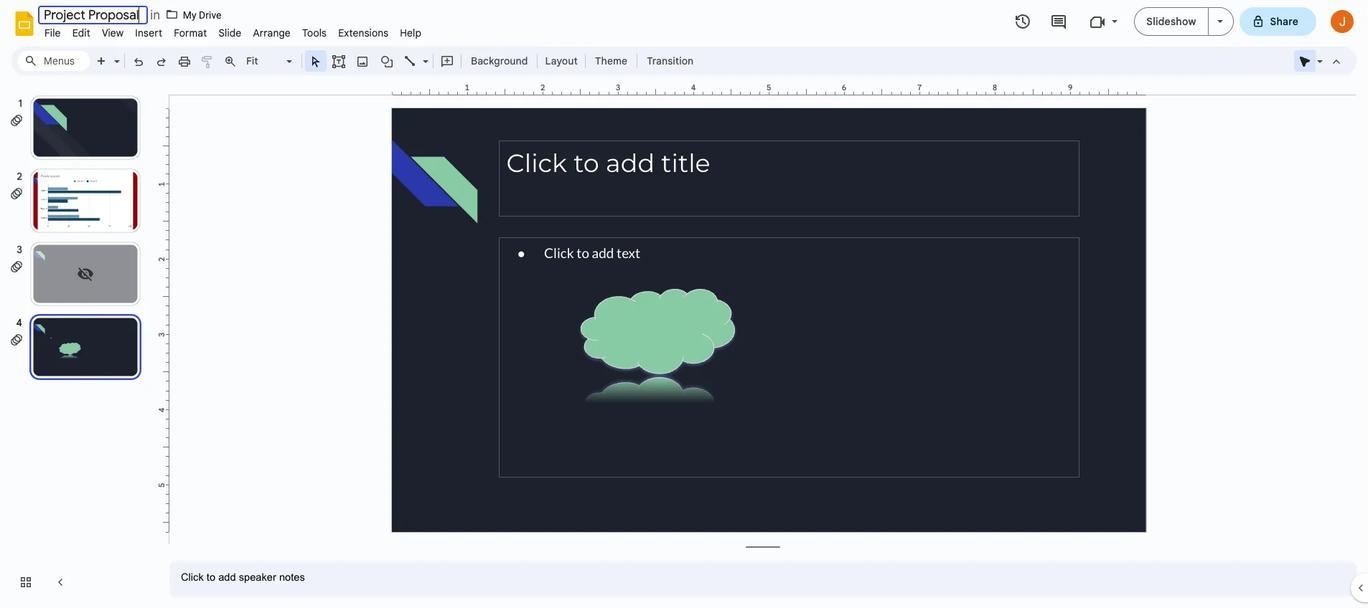 Task type: vqa. For each thing, say whether or not it's contained in the screenshot.
document
no



Task type: describe. For each thing, give the bounding box(es) containing it.
slide menu item
[[213, 24, 247, 42]]

live pointer settings image
[[1314, 52, 1323, 57]]

share button
[[1240, 7, 1317, 36]]

edit menu item
[[67, 24, 96, 42]]

insert
[[135, 27, 162, 39]]

presentation options image
[[1217, 20, 1223, 23]]

my drive
[[183, 9, 222, 21]]

theme button
[[589, 50, 634, 72]]

insert menu item
[[129, 24, 168, 42]]

tools
[[302, 27, 327, 39]]

layout button
[[541, 50, 582, 72]]

help
[[400, 27, 422, 39]]

located in my drive google drive folder element
[[147, 6, 224, 24]]

tools menu item
[[297, 24, 333, 42]]

in
[[150, 7, 164, 22]]

Zoom text field
[[244, 51, 284, 71]]

arrange
[[253, 27, 291, 39]]

arrange menu item
[[247, 24, 297, 42]]

format menu item
[[168, 24, 213, 42]]

shape image
[[379, 51, 395, 71]]

background button
[[465, 50, 535, 72]]

slide
[[219, 27, 242, 39]]

mode and view toolbar
[[1294, 47, 1349, 75]]

view
[[102, 27, 124, 39]]

help menu item
[[394, 24, 427, 42]]

format
[[174, 27, 207, 39]]

Menus field
[[18, 51, 90, 71]]

file
[[45, 27, 61, 39]]



Task type: locate. For each thing, give the bounding box(es) containing it.
menu bar containing file
[[39, 19, 427, 42]]

transition button
[[641, 50, 700, 72]]

my
[[183, 9, 196, 21]]

transition
[[647, 55, 694, 67]]

menu bar inside menu bar banner
[[39, 19, 427, 42]]

extensions
[[338, 27, 389, 39]]

drive
[[199, 9, 222, 21]]

file menu item
[[39, 24, 67, 42]]

new slide with layout image
[[111, 52, 120, 57]]

slideshow
[[1147, 15, 1197, 28]]

navigation inside in application
[[0, 81, 158, 609]]

background
[[471, 55, 528, 67]]

Zoom field
[[242, 51, 299, 72]]

view menu item
[[96, 24, 129, 42]]

slideshow button
[[1135, 7, 1209, 36]]

in application
[[0, 0, 1369, 609]]

extensions menu item
[[333, 24, 394, 42]]

edit
[[72, 27, 90, 39]]

theme
[[595, 55, 628, 67]]

select line image
[[419, 52, 429, 57]]

navigation
[[0, 81, 158, 609]]

menu bar
[[39, 19, 427, 42]]

main toolbar
[[89, 50, 701, 72]]

insert image image
[[354, 51, 371, 71]]

menu bar banner
[[0, 0, 1369, 609]]

share
[[1271, 15, 1299, 28]]

layout
[[545, 55, 578, 67]]

Rename text field
[[38, 6, 148, 24]]



